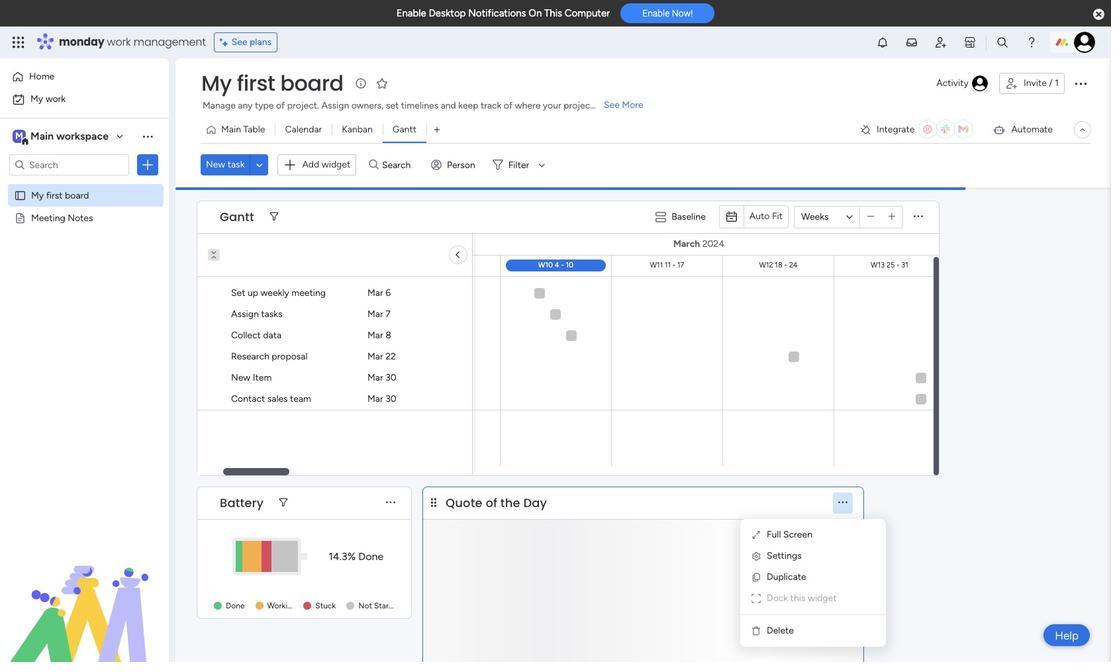 Task type: locate. For each thing, give the bounding box(es) containing it.
0 horizontal spatial of
[[276, 100, 285, 111]]

kendall parks image
[[1074, 32, 1095, 53]]

this
[[544, 7, 562, 19]]

w7
[[205, 261, 216, 270]]

lottie animation image
[[0, 528, 169, 662]]

project
[[564, 100, 594, 111]]

1 vertical spatial see
[[604, 99, 620, 111]]

- for w10   4 - 10
[[561, 261, 564, 270]]

mar 6
[[368, 287, 391, 299]]

2024
[[231, 238, 253, 250], [702, 238, 724, 250]]

mar for set up weekly meeting
[[368, 287, 383, 299]]

first
[[237, 68, 275, 98], [46, 189, 63, 201]]

- left the 3
[[459, 261, 462, 270]]

my work option
[[8, 89, 161, 110]]

gantt
[[393, 124, 416, 135], [220, 208, 254, 225]]

0 horizontal spatial see
[[232, 36, 247, 48]]

main inside main table button
[[221, 124, 241, 135]]

lottie animation element
[[0, 528, 169, 662]]

1 2024 from the left
[[231, 238, 253, 250]]

6 - from the left
[[897, 261, 900, 270]]

0 vertical spatial mar 30
[[368, 372, 396, 383]]

notes
[[68, 212, 93, 223]]

weeks
[[801, 211, 829, 222]]

assign
[[321, 100, 349, 111], [231, 309, 259, 320]]

1 horizontal spatial 2024
[[702, 238, 724, 250]]

notifications
[[468, 7, 526, 19]]

quote
[[446, 494, 483, 511]]

1 horizontal spatial see
[[604, 99, 620, 111]]

enable now!
[[642, 8, 693, 19]]

10
[[566, 261, 574, 270]]

item
[[253, 372, 272, 383]]

0 vertical spatial 30
[[385, 372, 396, 383]]

of right track at the top
[[504, 100, 513, 111]]

- right 11
[[673, 261, 676, 270]]

2 30 from the top
[[385, 393, 396, 405]]

kanban
[[342, 124, 373, 135]]

done left working
[[226, 601, 245, 610]]

- left 31
[[897, 261, 900, 270]]

of
[[276, 100, 285, 111], [504, 100, 513, 111], [486, 494, 497, 511]]

gantt up february 2024
[[220, 208, 254, 225]]

- right 12 at the top left of the page
[[227, 261, 230, 270]]

Gantt field
[[217, 208, 257, 225]]

options image
[[141, 158, 154, 172]]

0 horizontal spatial new
[[206, 159, 225, 170]]

1 vertical spatial 30
[[385, 393, 396, 405]]

my work link
[[8, 89, 161, 110]]

1 horizontal spatial widget
[[808, 593, 837, 604]]

my first board up type
[[201, 68, 343, 98]]

1 horizontal spatial assign
[[321, 100, 349, 111]]

proposal
[[272, 351, 308, 362]]

0 vertical spatial done
[[358, 550, 384, 563]]

see left plans
[[232, 36, 247, 48]]

v2 search image
[[369, 158, 379, 173]]

Search field
[[379, 156, 418, 174]]

enable left the now!
[[642, 8, 670, 19]]

mar 22
[[368, 351, 396, 362]]

- for w7   12 - 18
[[227, 261, 230, 270]]

add
[[302, 159, 319, 170]]

task
[[228, 159, 245, 170]]

owners,
[[351, 100, 384, 111]]

assign inside main content
[[231, 309, 259, 320]]

1 vertical spatial my first board
[[31, 189, 89, 201]]

person
[[447, 159, 475, 171]]

my first board up the meeting notes
[[31, 189, 89, 201]]

main for main table
[[221, 124, 241, 135]]

gantt for gantt field
[[220, 208, 254, 225]]

w9
[[422, 261, 433, 270]]

public board image
[[14, 189, 26, 201]]

2 18 from the left
[[775, 261, 782, 270]]

1 mar 30 from the top
[[368, 372, 396, 383]]

see inside button
[[232, 36, 247, 48]]

work
[[107, 34, 131, 50], [45, 93, 66, 105]]

0 horizontal spatial 2024
[[231, 238, 253, 250]]

my first board inside list box
[[31, 189, 89, 201]]

17
[[677, 261, 684, 270]]

2024 right march
[[702, 238, 724, 250]]

18 right 12 at the top left of the page
[[232, 261, 239, 270]]

0 horizontal spatial gantt
[[220, 208, 254, 225]]

list box
[[0, 181, 169, 408]]

1 - from the left
[[227, 261, 230, 270]]

4 - from the left
[[673, 261, 676, 270]]

1 vertical spatial board
[[65, 189, 89, 201]]

mar 30
[[368, 372, 396, 383], [368, 393, 396, 405]]

work inside option
[[45, 93, 66, 105]]

1 vertical spatial new
[[231, 372, 250, 383]]

22
[[385, 351, 396, 362]]

activity
[[937, 77, 969, 89]]

0 horizontal spatial enable
[[396, 7, 426, 19]]

work right monday
[[107, 34, 131, 50]]

0 horizontal spatial 18
[[232, 261, 239, 270]]

6
[[385, 287, 391, 299]]

5 mar from the top
[[368, 372, 383, 383]]

assign up "collect"
[[231, 309, 259, 320]]

1 vertical spatial assign
[[231, 309, 259, 320]]

baseline button
[[650, 206, 714, 227]]

6 mar from the top
[[368, 393, 383, 405]]

1 horizontal spatial enable
[[642, 8, 670, 19]]

0 horizontal spatial more dots image
[[386, 498, 395, 508]]

1 horizontal spatial 18
[[775, 261, 782, 270]]

board up the notes
[[65, 189, 89, 201]]

1 horizontal spatial gantt
[[393, 124, 416, 135]]

1 30 from the top
[[385, 372, 396, 383]]

mar for new item
[[368, 372, 383, 383]]

mar for assign tasks
[[368, 309, 383, 320]]

home
[[29, 71, 54, 82]]

new inside main content
[[231, 372, 250, 383]]

enable
[[396, 7, 426, 19], [642, 8, 670, 19]]

update feed image
[[905, 36, 918, 49]]

integrate
[[877, 124, 915, 135]]

menu containing full screen
[[740, 519, 886, 647]]

collect data
[[231, 330, 281, 341]]

sales
[[267, 393, 288, 405]]

first up type
[[237, 68, 275, 98]]

0 horizontal spatial board
[[65, 189, 89, 201]]

0 horizontal spatial widget
[[322, 159, 350, 170]]

settings image
[[751, 551, 762, 562]]

collapse board header image
[[1077, 124, 1088, 135]]

contact sales team
[[231, 393, 311, 405]]

help image
[[1025, 36, 1038, 49]]

see more link
[[603, 99, 645, 112]]

0 horizontal spatial work
[[45, 93, 66, 105]]

1 vertical spatial first
[[46, 189, 63, 201]]

1 horizontal spatial of
[[486, 494, 497, 511]]

option
[[0, 183, 169, 186]]

new item
[[231, 372, 272, 383]]

mar for collect data
[[368, 330, 383, 341]]

2024 down gantt field
[[231, 238, 253, 250]]

0 horizontal spatial my first board
[[31, 189, 89, 201]]

0 horizontal spatial done
[[226, 601, 245, 610]]

track
[[481, 100, 502, 111]]

gantt inside button
[[393, 124, 416, 135]]

2 2024 from the left
[[702, 238, 724, 250]]

3 mar from the top
[[368, 330, 383, 341]]

1 vertical spatial mar 30
[[368, 393, 396, 405]]

my inside option
[[30, 93, 43, 105]]

1 vertical spatial gantt
[[220, 208, 254, 225]]

my up manage
[[201, 68, 232, 98]]

new left the item
[[231, 372, 250, 383]]

4 mar from the top
[[368, 351, 383, 362]]

duplicate
[[767, 571, 806, 583]]

1 horizontal spatial new
[[231, 372, 250, 383]]

of right type
[[276, 100, 285, 111]]

18 right w12
[[775, 261, 782, 270]]

main inside workspace selection element
[[30, 130, 54, 142]]

0 horizontal spatial main
[[30, 130, 54, 142]]

0 vertical spatial widget
[[322, 159, 350, 170]]

gantt down manage any type of project. assign owners, set timelines and keep track of where your project stands.
[[393, 124, 416, 135]]

new left 'task'
[[206, 159, 225, 170]]

widget
[[322, 159, 350, 170], [808, 593, 837, 604]]

table
[[243, 124, 265, 135]]

more dots image
[[914, 212, 923, 222], [386, 498, 395, 508]]

26
[[449, 261, 457, 270]]

fit
[[772, 211, 783, 222]]

workspace selection element
[[13, 128, 111, 146]]

0 vertical spatial gantt
[[393, 124, 416, 135]]

0 vertical spatial new
[[206, 159, 225, 170]]

manage any type of project. assign owners, set timelines and keep track of where your project stands.
[[203, 100, 625, 111]]

see left more at the top right
[[604, 99, 620, 111]]

more dots image right v2 plus image
[[914, 212, 923, 222]]

v2 plus image
[[889, 212, 895, 222]]

- left '24'
[[784, 261, 787, 270]]

new task button
[[201, 154, 250, 176]]

0 vertical spatial board
[[280, 68, 343, 98]]

Battery field
[[217, 494, 267, 512]]

work down 'home' at the left top of the page
[[45, 93, 66, 105]]

dock
[[767, 593, 788, 604]]

1 horizontal spatial my first board
[[201, 68, 343, 98]]

working
[[267, 601, 297, 610]]

menu
[[740, 519, 886, 647]]

w11
[[650, 261, 663, 270]]

public board image
[[14, 211, 26, 224]]

dock this widget
[[767, 593, 837, 604]]

1 horizontal spatial work
[[107, 34, 131, 50]]

home option
[[8, 66, 161, 87]]

started
[[374, 601, 401, 610]]

m
[[15, 130, 23, 142]]

february 2024
[[191, 238, 253, 250]]

2 mar 30 from the top
[[368, 393, 396, 405]]

gantt inside field
[[220, 208, 254, 225]]

see plans
[[232, 36, 272, 48]]

done right 14.3%
[[358, 550, 384, 563]]

calendar button
[[275, 119, 332, 140]]

new inside new task button
[[206, 159, 225, 170]]

desktop
[[429, 7, 466, 19]]

more dots image left dapulse drag handle 3 image at the left bottom of the page
[[386, 498, 395, 508]]

main content
[[0, 190, 1111, 662]]

mar
[[368, 287, 383, 299], [368, 309, 383, 320], [368, 330, 383, 341], [368, 351, 383, 362], [368, 372, 383, 383], [368, 393, 383, 405]]

3 - from the left
[[561, 261, 564, 270]]

widget right the add
[[322, 159, 350, 170]]

automate button
[[988, 119, 1058, 140]]

main right workspace image at the left top
[[30, 130, 54, 142]]

main left table
[[221, 124, 241, 135]]

assign right project. on the left top
[[321, 100, 349, 111]]

my work
[[30, 93, 66, 105]]

collect
[[231, 330, 261, 341]]

1 vertical spatial done
[[226, 601, 245, 610]]

board up project. on the left top
[[280, 68, 343, 98]]

1 horizontal spatial first
[[237, 68, 275, 98]]

auto
[[749, 211, 770, 222]]

new for new item
[[231, 372, 250, 383]]

1 vertical spatial widget
[[808, 593, 837, 604]]

management
[[134, 34, 206, 50]]

/
[[1049, 77, 1053, 89]]

1 vertical spatial work
[[45, 93, 66, 105]]

first up meeting
[[46, 189, 63, 201]]

of left the the at the left of the page
[[486, 494, 497, 511]]

enable left 'desktop' at the left of page
[[396, 7, 426, 19]]

1 horizontal spatial more dots image
[[914, 212, 923, 222]]

1 mar from the top
[[368, 287, 383, 299]]

5 - from the left
[[784, 261, 787, 270]]

1 horizontal spatial main
[[221, 124, 241, 135]]

on
[[529, 7, 542, 19]]

2 mar from the top
[[368, 309, 383, 320]]

3
[[464, 261, 467, 270]]

activity button
[[931, 73, 994, 94]]

my down 'home' at the left top of the page
[[30, 93, 43, 105]]

0 vertical spatial see
[[232, 36, 247, 48]]

- right 4
[[561, 261, 564, 270]]

0 vertical spatial assign
[[321, 100, 349, 111]]

help
[[1055, 629, 1079, 642]]

project.
[[287, 100, 319, 111]]

tasks
[[261, 309, 282, 320]]

0 horizontal spatial assign
[[231, 309, 259, 320]]

workspace options image
[[141, 130, 154, 143]]

enable inside button
[[642, 8, 670, 19]]

enable for enable now!
[[642, 8, 670, 19]]

my
[[201, 68, 232, 98], [30, 93, 43, 105], [31, 189, 44, 201]]

widget right this
[[808, 593, 837, 604]]

0 vertical spatial work
[[107, 34, 131, 50]]



Task type: vqa. For each thing, say whether or not it's contained in the screenshot.


Task type: describe. For each thing, give the bounding box(es) containing it.
full screen image
[[751, 530, 762, 540]]

computer
[[565, 7, 610, 19]]

not
[[358, 601, 372, 610]]

person button
[[426, 154, 483, 176]]

main for main workspace
[[30, 130, 54, 142]]

full screen
[[767, 529, 812, 540]]

mar 30 for new item
[[368, 372, 396, 383]]

add widget
[[302, 159, 350, 170]]

0 vertical spatial my first board
[[201, 68, 343, 98]]

12
[[218, 261, 225, 270]]

mar for contact sales team
[[368, 393, 383, 405]]

main content containing gantt
[[0, 190, 1111, 662]]

4
[[555, 261, 559, 270]]

add view image
[[434, 125, 440, 135]]

set up weekly meeting
[[231, 287, 326, 299]]

calendar
[[285, 124, 322, 135]]

manage
[[203, 100, 236, 111]]

march
[[673, 238, 700, 250]]

working on it
[[267, 601, 314, 610]]

2024 for march 2024
[[702, 238, 724, 250]]

see plans button
[[214, 32, 278, 52]]

data
[[263, 330, 281, 341]]

my right public board image
[[31, 189, 44, 201]]

2 - from the left
[[459, 261, 462, 270]]

notifications image
[[876, 36, 889, 49]]

duplicate image
[[751, 572, 762, 583]]

research
[[231, 351, 269, 362]]

2 horizontal spatial of
[[504, 100, 513, 111]]

0 horizontal spatial first
[[46, 189, 63, 201]]

help button
[[1044, 624, 1090, 646]]

w10   4 - 10
[[538, 261, 574, 270]]

w12   18 - 24
[[759, 261, 798, 270]]

select product image
[[12, 36, 25, 49]]

mar 8
[[368, 330, 391, 341]]

main workspace
[[30, 130, 109, 142]]

- for w11   11 - 17
[[673, 261, 676, 270]]

workspace
[[56, 130, 109, 142]]

not started
[[358, 601, 401, 610]]

monday marketplace image
[[963, 36, 977, 49]]

arrow down image
[[534, 157, 550, 173]]

Search in workspace field
[[28, 157, 111, 173]]

search everything image
[[996, 36, 1009, 49]]

stuck
[[315, 601, 336, 610]]

gantt button
[[383, 119, 426, 140]]

- for w12   18 - 24
[[784, 261, 787, 270]]

11
[[665, 261, 671, 270]]

your
[[543, 100, 561, 111]]

8
[[385, 330, 391, 341]]

30 for contact sales team
[[385, 393, 396, 405]]

show board description image
[[353, 77, 369, 90]]

menu inside main content
[[740, 519, 886, 647]]

main table
[[221, 124, 265, 135]]

invite members image
[[934, 36, 948, 49]]

main table button
[[201, 119, 275, 140]]

options image
[[1073, 75, 1089, 91]]

25
[[887, 261, 895, 270]]

team
[[290, 393, 311, 405]]

more
[[622, 99, 643, 111]]

keep
[[458, 100, 478, 111]]

dapulse drag handle 3 image
[[431, 498, 436, 508]]

delete image
[[751, 626, 762, 636]]

home link
[[8, 66, 161, 87]]

and
[[441, 100, 456, 111]]

filter button
[[487, 154, 550, 176]]

1 vertical spatial more dots image
[[386, 498, 395, 508]]

w10
[[538, 261, 553, 270]]

0 vertical spatial more dots image
[[914, 212, 923, 222]]

work for my
[[45, 93, 66, 105]]

battery
[[220, 494, 264, 511]]

quote of the day
[[446, 494, 547, 511]]

contact
[[231, 393, 265, 405]]

meeting
[[31, 212, 65, 223]]

workspace image
[[13, 129, 26, 144]]

2024 for february 2024
[[231, 238, 253, 250]]

up
[[248, 287, 258, 299]]

0 vertical spatial first
[[237, 68, 275, 98]]

- for w13   25 - 31
[[897, 261, 900, 270]]

set
[[231, 287, 245, 299]]

settings
[[767, 550, 802, 562]]

list box containing my first board
[[0, 181, 169, 408]]

auto fit button
[[744, 206, 788, 227]]

1 18 from the left
[[232, 261, 239, 270]]

v2 collapse down image
[[208, 244, 220, 253]]

gantt for gantt button
[[393, 124, 416, 135]]

angle down image
[[256, 160, 263, 170]]

widget inside popup button
[[322, 159, 350, 170]]

enable for enable desktop notifications on this computer
[[396, 7, 426, 19]]

dapulse close image
[[1093, 8, 1105, 21]]

screen
[[783, 529, 812, 540]]

it
[[310, 601, 314, 610]]

31
[[901, 261, 908, 270]]

work for monday
[[107, 34, 131, 50]]

february
[[191, 238, 229, 250]]

full
[[767, 529, 781, 540]]

now!
[[672, 8, 693, 19]]

mar 30 for contact sales team
[[368, 393, 396, 405]]

invite / 1 button
[[999, 73, 1065, 94]]

30 for new item
[[385, 372, 396, 383]]

monday work management
[[59, 34, 206, 50]]

dock this widget image
[[751, 593, 762, 604]]

set
[[386, 100, 399, 111]]

research proposal
[[231, 351, 308, 362]]

the
[[501, 494, 520, 511]]

more dots image
[[838, 498, 848, 508]]

meeting
[[292, 287, 326, 299]]

widget inside "menu item"
[[808, 593, 837, 604]]

any
[[238, 100, 253, 111]]

monday
[[59, 34, 104, 50]]

see for see plans
[[232, 36, 247, 48]]

v2 collapse up image
[[208, 254, 220, 262]]

new for new task
[[206, 159, 225, 170]]

1
[[1055, 77, 1059, 89]]

invite / 1
[[1024, 77, 1059, 89]]

timelines
[[401, 100, 438, 111]]

automate
[[1011, 124, 1053, 135]]

march 2024
[[673, 238, 724, 250]]

7
[[385, 309, 390, 320]]

1 horizontal spatial done
[[358, 550, 384, 563]]

see more
[[604, 99, 643, 111]]

of inside field
[[486, 494, 497, 511]]

on
[[299, 601, 308, 610]]

day
[[523, 494, 547, 511]]

1 horizontal spatial board
[[280, 68, 343, 98]]

auto fit
[[749, 211, 783, 222]]

mar for research proposal
[[368, 351, 383, 362]]

w13
[[871, 261, 885, 270]]

v2 minus image
[[867, 212, 874, 222]]

add to favorites image
[[375, 76, 388, 90]]

filter
[[508, 159, 529, 171]]

Quote of the Day field
[[442, 494, 550, 512]]

see for see more
[[604, 99, 620, 111]]

enable now! button
[[621, 3, 715, 23]]

w9   feb 26 - 3
[[422, 261, 467, 270]]

angle right image
[[457, 249, 460, 261]]

integrate button
[[854, 116, 982, 144]]

w12
[[759, 261, 773, 270]]

dock this widget menu item
[[751, 591, 875, 607]]

My first board field
[[198, 68, 347, 98]]



